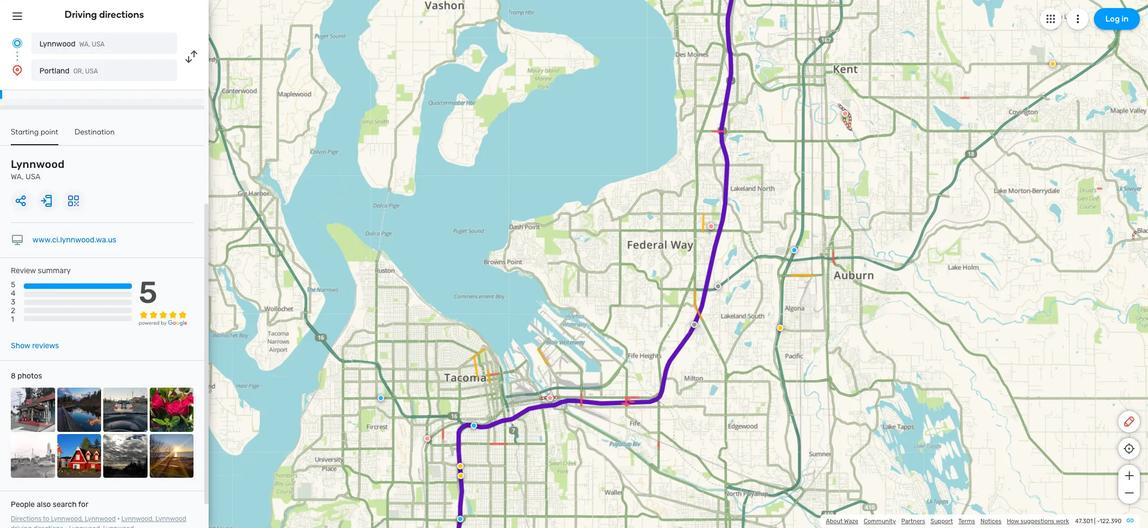 Task type: vqa. For each thing, say whether or not it's contained in the screenshot.
Image 5 Of Chinatown, Sf at bottom left
no



Task type: locate. For each thing, give the bounding box(es) containing it.
1
[[11, 315, 14, 325]]

support
[[931, 518, 953, 525]]

0 vertical spatial directions
[[99, 9, 144, 21]]

driving
[[11, 525, 32, 529]]

0 horizontal spatial police image
[[471, 423, 477, 429]]

or,
[[73, 68, 84, 75]]

police image
[[791, 247, 798, 254], [471, 423, 477, 429]]

lynnwood
[[39, 39, 75, 49], [11, 158, 64, 171], [85, 516, 116, 523], [155, 516, 186, 523]]

directions to lynnwood, lynnwood link
[[11, 516, 116, 523]]

about waze community partners support terms notices how suggestions work
[[826, 518, 1069, 525]]

usa right or,
[[85, 68, 98, 75]]

1 vertical spatial road closed image
[[708, 223, 714, 230]]

directions to lynnwood, lynnwood
[[11, 516, 116, 523]]

image 6 of lynnwood, lynnwood image
[[57, 434, 101, 478]]

destination
[[75, 128, 115, 137]]

lynnwood wa, usa
[[39, 39, 105, 49], [11, 158, 64, 182]]

lynnwood wa, usa down starting point button
[[11, 158, 64, 182]]

directions down to
[[33, 525, 63, 529]]

0 vertical spatial police image
[[378, 395, 384, 402]]

5
[[139, 275, 157, 311], [11, 281, 15, 290]]

wa, up or,
[[79, 41, 90, 48]]

1 vertical spatial directions
[[33, 525, 63, 529]]

47.301
[[1075, 518, 1093, 525]]

for
[[78, 501, 88, 510]]

0 vertical spatial police image
[[791, 247, 798, 254]]

1 horizontal spatial 5
[[139, 275, 157, 311]]

summary
[[38, 266, 71, 276]]

8
[[11, 372, 16, 381]]

terms
[[958, 518, 975, 525]]

notices
[[981, 518, 1001, 525]]

2 vertical spatial usa
[[25, 172, 40, 182]]

police image
[[378, 395, 384, 402], [457, 516, 464, 523]]

photos
[[17, 372, 42, 381]]

to
[[43, 516, 49, 523]]

starting
[[11, 128, 39, 137]]

how suggestions work link
[[1007, 518, 1069, 525]]

image 1 of lynnwood, lynnwood image
[[11, 388, 55, 432]]

notices link
[[981, 518, 1001, 525]]

reviews
[[32, 342, 59, 351]]

0 horizontal spatial police image
[[378, 395, 384, 402]]

starting point
[[11, 128, 58, 137]]

image 7 of lynnwood, lynnwood image
[[103, 434, 147, 478]]

pencil image
[[1123, 416, 1136, 429]]

image 8 of lynnwood, lynnwood image
[[149, 434, 194, 478]]

3
[[11, 298, 15, 307]]

wa,
[[79, 41, 90, 48], [11, 172, 24, 182]]

road closed image
[[842, 110, 848, 117], [708, 223, 714, 230], [547, 395, 553, 402]]

0 vertical spatial wa,
[[79, 41, 90, 48]]

usa
[[92, 41, 105, 48], [85, 68, 98, 75], [25, 172, 40, 182]]

directions
[[99, 9, 144, 21], [33, 525, 63, 529]]

usa down driving directions
[[92, 41, 105, 48]]

image 4 of lynnwood, lynnwood image
[[149, 388, 194, 432]]

directions right driving
[[99, 9, 144, 21]]

1 horizontal spatial police image
[[457, 516, 464, 523]]

0 horizontal spatial road closed image
[[547, 395, 553, 402]]

show reviews
[[11, 342, 59, 351]]

0 horizontal spatial wa,
[[11, 172, 24, 182]]

5 inside 5 4 3 2 1
[[11, 281, 15, 290]]

1 vertical spatial police image
[[457, 516, 464, 523]]

suggestions
[[1020, 518, 1054, 525]]

starting point button
[[11, 128, 58, 145]]

wa, down starting point button
[[11, 172, 24, 182]]

image 3 of lynnwood, lynnwood image
[[103, 388, 147, 432]]

5 for 5 4 3 2 1
[[11, 281, 15, 290]]

usa down starting point button
[[25, 172, 40, 182]]

people also search for
[[11, 501, 88, 510]]

2 lynnwood, from the left
[[121, 516, 154, 523]]

1 vertical spatial usa
[[85, 68, 98, 75]]

accident image
[[691, 322, 698, 328]]

support link
[[931, 518, 953, 525]]

0 horizontal spatial directions
[[33, 525, 63, 529]]

0 horizontal spatial lynnwood,
[[51, 516, 83, 523]]

0 horizontal spatial 5
[[11, 281, 15, 290]]

2 horizontal spatial road closed image
[[842, 110, 848, 117]]

1 horizontal spatial lynnwood,
[[121, 516, 154, 523]]

1 horizontal spatial road closed image
[[708, 223, 714, 230]]

lynnwood wa, usa up portland or, usa
[[39, 39, 105, 49]]

1 vertical spatial wa,
[[11, 172, 24, 182]]

community
[[864, 518, 896, 525]]

show
[[11, 342, 30, 351]]

4
[[11, 289, 16, 298]]

location image
[[11, 64, 24, 77]]

hazard image
[[1049, 61, 1056, 67], [457, 463, 464, 470], [458, 473, 464, 480]]

2
[[11, 307, 15, 316]]

lynnwood,
[[51, 516, 83, 523], [121, 516, 154, 523]]

2 vertical spatial road closed image
[[547, 395, 553, 402]]

computer image
[[11, 234, 24, 247]]

5 4 3 2 1
[[11, 281, 16, 325]]



Task type: describe. For each thing, give the bounding box(es) containing it.
hazard image
[[777, 325, 784, 332]]

lynnwood, inside lynnwood, lynnwood driving directions
[[121, 516, 154, 523]]

work
[[1056, 518, 1069, 525]]

about waze link
[[826, 518, 858, 525]]

1 horizontal spatial police image
[[791, 247, 798, 254]]

lynnwood inside lynnwood, lynnwood driving directions
[[155, 516, 186, 523]]

1 horizontal spatial wa,
[[79, 41, 90, 48]]

190.1
[[30, 82, 46, 90]]

1 vertical spatial lynnwood wa, usa
[[11, 158, 64, 182]]

zoom in image
[[1122, 470, 1136, 483]]

1 vertical spatial police image
[[471, 423, 477, 429]]

usa inside portland or, usa
[[85, 68, 98, 75]]

link image
[[1126, 517, 1135, 525]]

miles
[[48, 82, 68, 90]]

image 2 of lynnwood, lynnwood image
[[57, 388, 101, 432]]

2 vertical spatial hazard image
[[458, 473, 464, 480]]

driving
[[65, 9, 97, 21]]

review summary
[[11, 266, 71, 276]]

0 vertical spatial road closed image
[[842, 110, 848, 117]]

1 vertical spatial hazard image
[[457, 463, 464, 470]]

zoom out image
[[1122, 487, 1136, 500]]

partners
[[901, 518, 925, 525]]

how
[[1007, 518, 1019, 525]]

accident image
[[715, 283, 721, 290]]

lynnwood, lynnwood driving directions
[[11, 516, 186, 529]]

5 for 5
[[139, 275, 157, 311]]

waze
[[844, 518, 858, 525]]

destination button
[[75, 128, 115, 144]]

8 photos
[[11, 372, 42, 381]]

lynnwood, lynnwood driving directions link
[[11, 516, 186, 529]]

0 vertical spatial usa
[[92, 41, 105, 48]]

47.301 | -122.390
[[1075, 518, 1122, 525]]

www.ci.lynnwood.wa.us link
[[32, 236, 116, 245]]

portland
[[39, 66, 70, 76]]

terms link
[[958, 518, 975, 525]]

partners link
[[901, 518, 925, 525]]

review
[[11, 266, 36, 276]]

|
[[1094, 518, 1096, 525]]

image 5 of lynnwood, lynnwood image
[[11, 434, 55, 478]]

about
[[826, 518, 843, 525]]

190.1 miles
[[30, 82, 68, 90]]

-
[[1097, 518, 1100, 525]]

driving directions
[[65, 9, 144, 21]]

0 vertical spatial hazard image
[[1049, 61, 1056, 67]]

current location image
[[11, 37, 24, 50]]

search
[[53, 501, 77, 510]]

directions inside lynnwood, lynnwood driving directions
[[33, 525, 63, 529]]

www.ci.lynnwood.wa.us
[[32, 236, 116, 245]]

point
[[41, 128, 58, 137]]

community link
[[864, 518, 896, 525]]

directions
[[11, 516, 42, 523]]

portland or, usa
[[39, 66, 98, 76]]

0 vertical spatial lynnwood wa, usa
[[39, 39, 105, 49]]

people
[[11, 501, 35, 510]]

1 horizontal spatial directions
[[99, 9, 144, 21]]

122.390
[[1100, 518, 1122, 525]]

road closed image
[[424, 436, 431, 442]]

also
[[37, 501, 51, 510]]

1 lynnwood, from the left
[[51, 516, 83, 523]]



